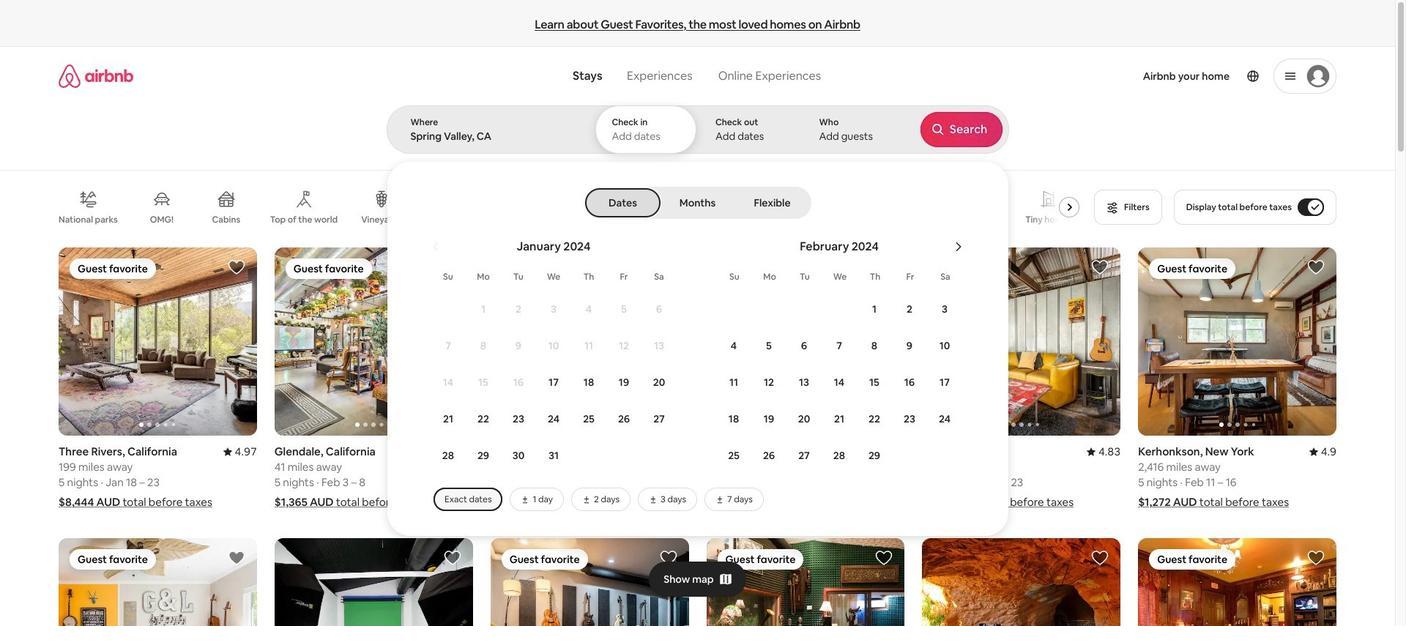 Task type: describe. For each thing, give the bounding box(es) containing it.
add to wishlist: saugerties, new york image
[[875, 259, 893, 276]]

add to wishlist: nashville, tennessee image
[[660, 550, 677, 567]]

add to wishlist: la mesa, california image
[[228, 550, 245, 567]]

what can we help you find? tab list
[[561, 60, 705, 92]]

add to wishlist: boulder, utah image
[[1091, 550, 1109, 567]]

Search destinations search field
[[410, 130, 570, 143]]

add to wishlist: three rivers, california image
[[228, 259, 245, 276]]

add to wishlist: covington, georgia image
[[1307, 550, 1325, 567]]

4.83 out of 5 average rating image
[[1087, 445, 1121, 459]]

add to wishlist: redwood valley, california image
[[875, 550, 893, 567]]



Task type: locate. For each thing, give the bounding box(es) containing it.
add to wishlist: glendale, california image
[[444, 259, 461, 276]]

1 4.9 out of 5 average rating image from the left
[[446, 445, 473, 459]]

4.9 out of 5 average rating image for add to wishlist: kerhonkson, new york icon
[[1309, 445, 1337, 459]]

4.94 out of 5 average rating image
[[871, 445, 905, 459]]

tab list
[[587, 187, 809, 219]]

None search field
[[386, 47, 1406, 536]]

profile element
[[844, 47, 1337, 105]]

calendar application
[[404, 223, 1406, 511]]

1 horizontal spatial 4.9 out of 5 average rating image
[[1309, 445, 1337, 459]]

add to wishlist: kerhonkson, new york image
[[1307, 259, 1325, 276]]

4.9 out of 5 average rating image
[[446, 445, 473, 459], [1309, 445, 1337, 459]]

tab panel
[[386, 105, 1406, 536]]

add to wishlist: atlanta, georgia image
[[1091, 259, 1109, 276]]

0 horizontal spatial 4.9 out of 5 average rating image
[[446, 445, 473, 459]]

add to wishlist: franklin, tennessee image
[[444, 550, 461, 567]]

4.97 out of 5 average rating image
[[223, 445, 257, 459]]

add to wishlist: oaxaca, mexico image
[[660, 259, 677, 276]]

group
[[59, 179, 1085, 236], [59, 248, 257, 436], [275, 248, 473, 436], [490, 248, 689, 436], [706, 248, 905, 436], [922, 248, 1319, 436], [1138, 248, 1406, 436], [59, 539, 257, 626], [275, 539, 473, 626], [490, 539, 689, 626], [706, 539, 905, 626], [922, 539, 1121, 626], [1138, 539, 1337, 626]]

4.9 out of 5 average rating image for add to wishlist: glendale, california icon
[[446, 445, 473, 459]]

2 4.9 out of 5 average rating image from the left
[[1309, 445, 1337, 459]]



Task type: vqa. For each thing, say whether or not it's contained in the screenshot.
As
no



